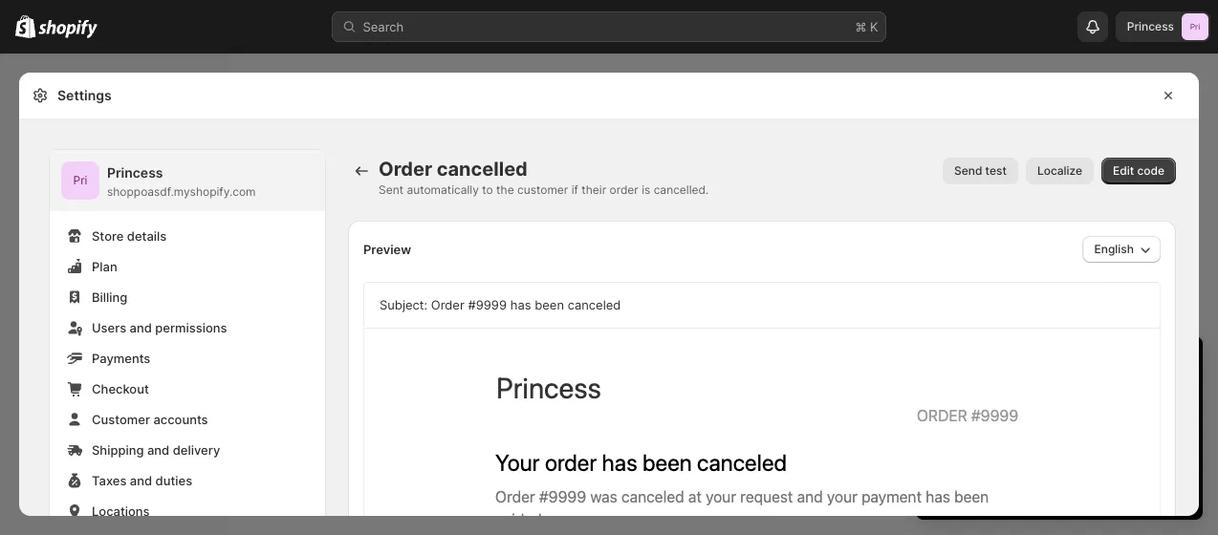 Task type: vqa. For each thing, say whether or not it's contained in the screenshot.
the My Store icon
no



Task type: describe. For each thing, give the bounding box(es) containing it.
your
[[1153, 426, 1179, 441]]

locations link
[[61, 498, 314, 525]]

users and permissions
[[92, 320, 227, 335]]

taxes and duties
[[92, 473, 192, 488]]

⌘
[[855, 19, 867, 34]]

has
[[510, 298, 531, 313]]

sent
[[379, 183, 404, 197]]

sales channels button
[[11, 325, 218, 352]]

home link
[[11, 69, 218, 96]]

credit
[[1036, 426, 1070, 441]]

cancelled.
[[654, 183, 709, 197]]

details
[[127, 229, 167, 243]]

add
[[1048, 446, 1071, 460]]

channels
[[52, 331, 102, 345]]

taxes and duties link
[[61, 468, 314, 494]]

app
[[977, 426, 999, 441]]

preview
[[363, 242, 411, 257]]

duties
[[155, 473, 192, 488]]

and inside to customize your online store and add bonus features
[[1023, 446, 1045, 460]]

#9999
[[468, 298, 507, 313]]

edit
[[1113, 164, 1134, 178]]

1 horizontal spatial princess image
[[1182, 13, 1209, 40]]

1 vertical spatial settings
[[46, 499, 95, 514]]

shipping and delivery
[[92, 443, 220, 458]]

the
[[496, 183, 514, 197]]

checkout
[[92, 382, 149, 396]]

discounts
[[46, 289, 105, 304]]

first 3 months for $1/month
[[950, 407, 1111, 422]]

shoppoasdf.myshopify.com
[[107, 185, 256, 199]]

order
[[610, 183, 639, 197]]

months
[[988, 407, 1032, 422]]

customize
[[1089, 426, 1149, 441]]

settings dialog
[[19, 73, 1199, 535]]

localize
[[1037, 164, 1082, 178]]

princess for princess
[[1127, 20, 1174, 33]]

$1/month
[[1056, 407, 1111, 422]]

shopify image
[[15, 15, 36, 38]]

send
[[954, 164, 982, 178]]

locations
[[92, 504, 150, 519]]

store
[[92, 229, 124, 243]]

edit code
[[1113, 164, 1165, 178]]

users and permissions link
[[61, 315, 314, 341]]

plan link
[[61, 253, 314, 280]]

$50
[[950, 426, 974, 441]]

subject:
[[380, 298, 428, 313]]

test
[[985, 164, 1007, 178]]

edit code button
[[1102, 158, 1176, 185]]

⌘ k
[[855, 19, 878, 34]]

customer accounts
[[92, 412, 208, 427]]

their
[[582, 183, 606, 197]]

taxes
[[92, 473, 127, 488]]

$50 app store credit
[[950, 426, 1070, 441]]

first
[[950, 407, 974, 422]]

delivery
[[173, 443, 220, 458]]

shop settings menu element
[[50, 150, 325, 535]]

apps button
[[11, 394, 218, 421]]

pri button
[[61, 162, 99, 200]]

to inside to customize your online store and add bonus features
[[1074, 426, 1086, 441]]

settings link
[[11, 493, 218, 520]]



Task type: locate. For each thing, give the bounding box(es) containing it.
localize link
[[1026, 158, 1094, 185]]

sales
[[19, 331, 49, 345]]

and for delivery
[[147, 443, 169, 458]]

if
[[571, 183, 578, 197]]

billing link
[[61, 284, 314, 311]]

1 vertical spatial store
[[989, 446, 1019, 460]]

1 day left in your trial element
[[916, 386, 1203, 520]]

and for permissions
[[130, 320, 152, 335]]

$50 app store credit link
[[950, 426, 1070, 441]]

settings down shopify image
[[57, 87, 112, 104]]

princess inside the princess shoppoasdf.myshopify.com
[[107, 165, 163, 181]]

order cancelled sent automatically to the customer if their order is cancelled.
[[379, 157, 709, 197]]

send test
[[954, 164, 1007, 178]]

customer
[[517, 183, 568, 197]]

1 vertical spatial order
[[431, 298, 465, 313]]

order left #9999
[[431, 298, 465, 313]]

permissions
[[155, 320, 227, 335]]

english
[[1094, 242, 1134, 256]]

is
[[642, 183, 651, 197]]

plan
[[92, 259, 117, 274]]

store
[[1003, 426, 1033, 441], [989, 446, 1019, 460]]

apps
[[19, 400, 48, 414]]

sales channels
[[19, 331, 102, 345]]

settings inside "dialog"
[[57, 87, 112, 104]]

store details link
[[61, 223, 314, 250]]

automatically
[[407, 183, 479, 197]]

princess for princess shoppoasdf.myshopify.com
[[107, 165, 163, 181]]

to down the $1/month
[[1074, 426, 1086, 441]]

and inside users and permissions 'link'
[[130, 320, 152, 335]]

princess image inside shop settings menu element
[[61, 162, 99, 200]]

shopify image
[[38, 20, 98, 39]]

princess shoppoasdf.myshopify.com
[[107, 165, 256, 199]]

shipping
[[92, 443, 144, 458]]

princess image
[[1182, 13, 1209, 40], [61, 162, 99, 200]]

home
[[46, 75, 81, 89]]

0 vertical spatial store
[[1003, 426, 1033, 441]]

bonus
[[1074, 446, 1110, 460]]

store details
[[92, 229, 167, 243]]

order inside order cancelled sent automatically to the customer if their order is cancelled.
[[379, 157, 432, 181]]

and inside shipping and delivery link
[[147, 443, 169, 458]]

0 horizontal spatial to
[[482, 183, 493, 197]]

cancelled
[[437, 157, 528, 181]]

order
[[379, 157, 432, 181], [431, 298, 465, 313]]

and left the add
[[1023, 446, 1045, 460]]

0 vertical spatial to
[[482, 183, 493, 197]]

payments
[[92, 351, 150, 366]]

payments link
[[61, 345, 314, 372]]

canceled
[[568, 298, 621, 313]]

to inside order cancelled sent automatically to the customer if their order is cancelled.
[[482, 183, 493, 197]]

features
[[1114, 446, 1162, 460]]

checkout link
[[61, 376, 314, 403]]

0 horizontal spatial princess image
[[61, 162, 99, 200]]

store down $50 app store credit on the right bottom of the page
[[989, 446, 1019, 460]]

online
[[950, 446, 986, 460]]

0 vertical spatial princess
[[1127, 20, 1174, 33]]

order up sent
[[379, 157, 432, 181]]

to customize your online store and add bonus features
[[950, 426, 1179, 460]]

1 horizontal spatial princess
[[1127, 20, 1174, 33]]

been
[[535, 298, 564, 313]]

billing
[[92, 290, 127, 305]]

settings
[[57, 87, 112, 104], [46, 499, 95, 514]]

0 vertical spatial princess image
[[1182, 13, 1209, 40]]

1 vertical spatial princess image
[[61, 162, 99, 200]]

and for duties
[[130, 473, 152, 488]]

princess
[[1127, 20, 1174, 33], [107, 165, 163, 181]]

shipping and delivery link
[[61, 437, 314, 464]]

to
[[482, 183, 493, 197], [1074, 426, 1086, 441]]

customer
[[92, 412, 150, 427]]

customer accounts link
[[61, 406, 314, 433]]

for
[[1036, 407, 1052, 422]]

k
[[870, 19, 878, 34]]

and inside taxes and duties 'link'
[[130, 473, 152, 488]]

settings down taxes
[[46, 499, 95, 514]]

and
[[130, 320, 152, 335], [147, 443, 169, 458], [1023, 446, 1045, 460], [130, 473, 152, 488]]

subject: order #9999 has been canceled
[[380, 298, 621, 313]]

store down months
[[1003, 426, 1033, 441]]

search
[[363, 19, 404, 34]]

0 horizontal spatial princess
[[107, 165, 163, 181]]

1 vertical spatial princess
[[107, 165, 163, 181]]

to left the
[[482, 183, 493, 197]]

0 vertical spatial settings
[[57, 87, 112, 104]]

1 horizontal spatial to
[[1074, 426, 1086, 441]]

code
[[1137, 164, 1165, 178]]

and down customer accounts
[[147, 443, 169, 458]]

and right users
[[130, 320, 152, 335]]

store inside to customize your online store and add bonus features
[[989, 446, 1019, 460]]

users
[[92, 320, 126, 335]]

0 vertical spatial order
[[379, 157, 432, 181]]

3
[[977, 407, 985, 422]]

accounts
[[153, 412, 208, 427]]

and right taxes
[[130, 473, 152, 488]]

discounts link
[[11, 283, 218, 310]]

english button
[[1083, 236, 1161, 263]]

send test button
[[943, 158, 1018, 185]]

1 vertical spatial to
[[1074, 426, 1086, 441]]



